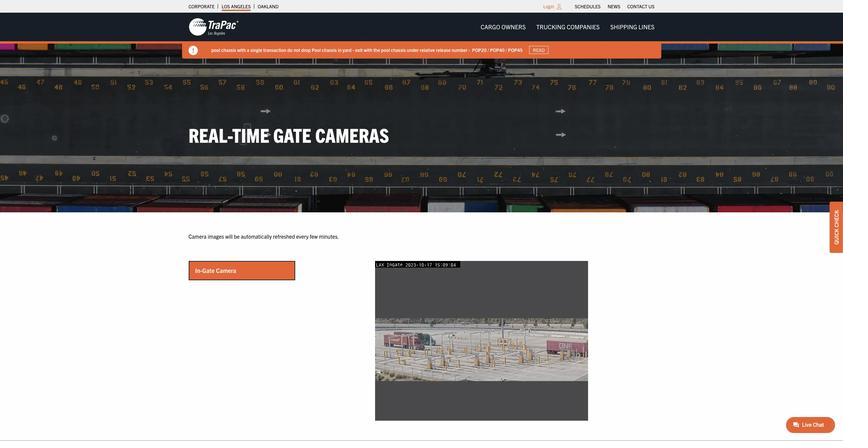 Task type: locate. For each thing, give the bounding box(es) containing it.
chassis left the a
[[221, 47, 236, 53]]

real-time gate cameras
[[189, 123, 389, 147]]

chassis left under
[[391, 47, 406, 53]]

0 horizontal spatial -
[[353, 47, 354, 53]]

1 horizontal spatial -
[[469, 47, 470, 53]]

pool
[[211, 47, 220, 53], [381, 47, 390, 53]]

in-gate camera link
[[189, 262, 295, 280]]

shipping
[[611, 23, 638, 31]]

camera left images
[[189, 233, 207, 240]]

2 chassis from the left
[[322, 47, 337, 53]]

oakland
[[258, 3, 279, 9]]

-
[[353, 47, 354, 53], [469, 47, 470, 53]]

cargo owners link
[[476, 20, 531, 34]]

0 horizontal spatial with
[[237, 47, 246, 53]]

corporate
[[189, 3, 215, 9]]

/ left pop45
[[506, 47, 507, 53]]

quick check link
[[830, 202, 844, 253]]

gate
[[273, 123, 312, 147], [202, 267, 215, 274]]

the
[[374, 47, 380, 53]]

cargo
[[481, 23, 501, 31]]

cargo owners
[[481, 23, 526, 31]]

los
[[222, 3, 230, 9]]

2 with from the left
[[364, 47, 372, 53]]

menu bar
[[572, 2, 659, 11], [476, 20, 660, 34]]

solid image
[[189, 46, 198, 55]]

do
[[287, 47, 293, 53]]

2 pool from the left
[[381, 47, 390, 53]]

corporate link
[[189, 2, 215, 11]]

with left 'the'
[[364, 47, 372, 53]]

news
[[608, 3, 621, 9]]

contact us
[[628, 3, 655, 9]]

1 chassis from the left
[[221, 47, 236, 53]]

1 horizontal spatial chassis
[[322, 47, 337, 53]]

0 vertical spatial menu bar
[[572, 2, 659, 11]]

chassis
[[221, 47, 236, 53], [322, 47, 337, 53], [391, 47, 406, 53]]

1 vertical spatial menu bar
[[476, 20, 660, 34]]

contact
[[628, 3, 648, 9]]

refreshed
[[273, 233, 295, 240]]

will
[[225, 233, 233, 240]]

check
[[834, 210, 840, 227]]

0 horizontal spatial /
[[488, 47, 489, 53]]

yard
[[343, 47, 352, 53]]

pool right 'the'
[[381, 47, 390, 53]]

pool right solid icon
[[211, 47, 220, 53]]

1 vertical spatial gate
[[202, 267, 215, 274]]

/ left pop40
[[488, 47, 489, 53]]

few
[[310, 233, 318, 240]]

menu bar containing cargo owners
[[476, 20, 660, 34]]

owners
[[502, 23, 526, 31]]

1 vertical spatial camera
[[216, 267, 236, 274]]

1 horizontal spatial /
[[506, 47, 507, 53]]

pool chassis with a single transaction  do not drop pool chassis in yard -  exit with the pool chassis under relative release number -  pop20 / pop40 / pop45
[[211, 47, 523, 53]]

minutes.
[[319, 233, 339, 240]]

schedules link
[[575, 2, 601, 11]]

1 horizontal spatial gate
[[273, 123, 312, 147]]

be
[[234, 233, 240, 240]]

camera images will be automatically refreshed every few minutes.
[[189, 233, 339, 240]]

with left the a
[[237, 47, 246, 53]]

menu bar down light icon
[[476, 20, 660, 34]]

1 horizontal spatial with
[[364, 47, 372, 53]]

shipping lines link
[[606, 20, 660, 34]]

real-
[[189, 123, 232, 147]]

banner
[[0, 13, 844, 59]]

us
[[649, 3, 655, 9]]

1 horizontal spatial camera
[[216, 267, 236, 274]]

chassis left in on the left of the page
[[322, 47, 337, 53]]

2 horizontal spatial chassis
[[391, 47, 406, 53]]

single
[[250, 47, 262, 53]]

schedules
[[575, 3, 601, 9]]

0 vertical spatial gate
[[273, 123, 312, 147]]

0 horizontal spatial camera
[[189, 233, 207, 240]]

0 horizontal spatial pool
[[211, 47, 220, 53]]

light image
[[557, 4, 562, 9]]

camera right the in-
[[216, 267, 236, 274]]

read link
[[530, 46, 549, 54]]

pool
[[312, 47, 321, 53]]

in-gate camera main content
[[182, 233, 662, 421]]

1 horizontal spatial pool
[[381, 47, 390, 53]]

in-gate camera image
[[375, 261, 588, 421]]

with
[[237, 47, 246, 53], [364, 47, 372, 53]]

los angeles
[[222, 3, 251, 9]]

login link
[[544, 3, 555, 9]]

- right number
[[469, 47, 470, 53]]

news link
[[608, 2, 621, 11]]

camera
[[189, 233, 207, 240], [216, 267, 236, 274]]

companies
[[567, 23, 600, 31]]

time
[[232, 123, 270, 147]]

menu bar up "shipping"
[[572, 2, 659, 11]]

0 vertical spatial camera
[[189, 233, 207, 240]]

pop40
[[490, 47, 505, 53]]

/
[[488, 47, 489, 53], [506, 47, 507, 53]]

- left the exit
[[353, 47, 354, 53]]

banner containing cargo owners
[[0, 13, 844, 59]]

0 horizontal spatial chassis
[[221, 47, 236, 53]]

0 horizontal spatial gate
[[202, 267, 215, 274]]



Task type: vqa. For each thing, say whether or not it's contained in the screenshot.
Trucking Companies
yes



Task type: describe. For each thing, give the bounding box(es) containing it.
relative
[[420, 47, 435, 53]]

oakland link
[[258, 2, 279, 11]]

1 with from the left
[[237, 47, 246, 53]]

cameras
[[316, 123, 389, 147]]

pop20
[[472, 47, 487, 53]]

los angeles image
[[189, 18, 239, 36]]

pop45
[[508, 47, 523, 53]]

under
[[407, 47, 419, 53]]

1 - from the left
[[353, 47, 354, 53]]

los angeles link
[[222, 2, 251, 11]]

in
[[338, 47, 342, 53]]

in-gate camera
[[195, 267, 236, 274]]

images
[[208, 233, 224, 240]]

release
[[436, 47, 451, 53]]

drop
[[301, 47, 311, 53]]

exit
[[355, 47, 363, 53]]

in-
[[195, 267, 202, 274]]

every
[[296, 233, 309, 240]]

quick
[[834, 229, 840, 245]]

quick check
[[834, 210, 840, 245]]

lines
[[639, 23, 655, 31]]

transaction
[[263, 47, 286, 53]]

2 - from the left
[[469, 47, 470, 53]]

angeles
[[231, 3, 251, 9]]

shipping lines
[[611, 23, 655, 31]]

trucking companies link
[[531, 20, 606, 34]]

automatically
[[241, 233, 272, 240]]

trucking companies
[[537, 23, 600, 31]]

a
[[247, 47, 249, 53]]

1 / from the left
[[488, 47, 489, 53]]

contact us link
[[628, 2, 655, 11]]

login
[[544, 3, 555, 9]]

number
[[452, 47, 468, 53]]

menu bar containing schedules
[[572, 2, 659, 11]]

3 chassis from the left
[[391, 47, 406, 53]]

trucking
[[537, 23, 566, 31]]

gate inside main content
[[202, 267, 215, 274]]

not
[[294, 47, 300, 53]]

read
[[533, 47, 545, 53]]

menu bar inside banner
[[476, 20, 660, 34]]

2 / from the left
[[506, 47, 507, 53]]

1 pool from the left
[[211, 47, 220, 53]]



